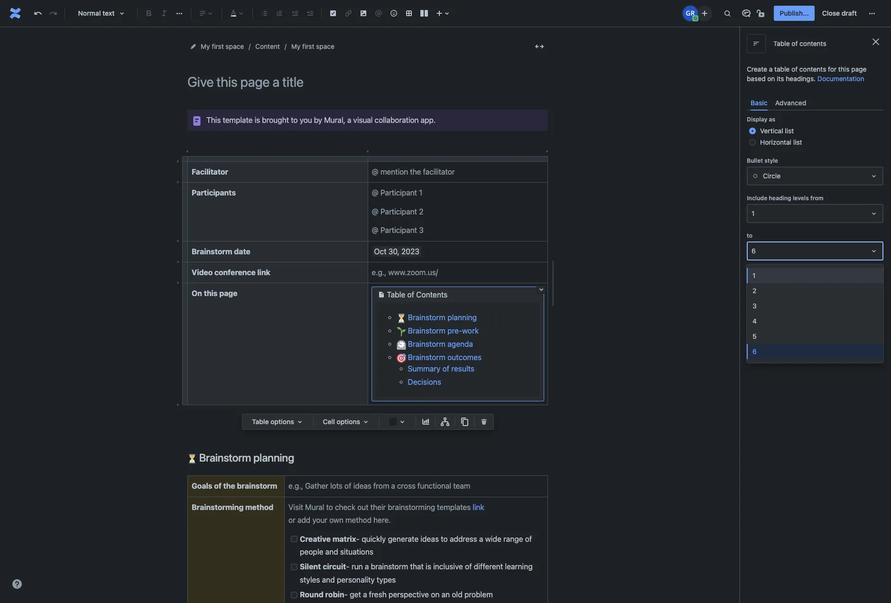 Task type: describe. For each thing, give the bounding box(es) containing it.
collaboration
[[375, 116, 419, 124]]

add image, video, or file image
[[358, 8, 369, 19]]

as
[[769, 116, 775, 123]]

style
[[765, 157, 778, 164]]

1 for 1 2 3 4 5 6
[[753, 272, 756, 280]]

open image for 1
[[868, 208, 880, 219]]

of inside create a table of contents for this page based on its headings.
[[792, 65, 798, 73]]

brainstorm pre-work
[[406, 327, 479, 335]]

brainstorming
[[192, 503, 244, 511]]

matrix
[[333, 535, 356, 543]]

expand dropdown menu image for cell options
[[360, 416, 372, 428]]

this template is brought to you by mural, a visual collaboration app.
[[206, 116, 436, 124]]

method
[[245, 503, 273, 511]]

vertical list
[[760, 127, 794, 135]]

2 vertical spatial -
[[344, 590, 348, 599]]

people
[[300, 548, 323, 556]]

30,
[[389, 247, 399, 256]]

display as
[[747, 116, 775, 123]]

page inside create a table of contents for this page based on its headings.
[[851, 65, 867, 73]]

visual
[[353, 116, 373, 124]]

first for second my first space 'link' from right
[[212, 42, 224, 50]]

publish...
[[780, 9, 809, 17]]

goals
[[192, 482, 212, 490]]

display as option group
[[747, 125, 884, 148]]

bold ⌘b image
[[143, 8, 155, 19]]

planning inside brainstorm planning link
[[448, 313, 477, 322]]

italic ⌘i image
[[158, 8, 170, 19]]

list for vertical list
[[785, 127, 794, 135]]

3
[[753, 302, 757, 310]]

work
[[462, 327, 479, 335]]

draft
[[842, 9, 857, 17]]

personality
[[337, 576, 375, 584]]

find and replace image
[[722, 8, 733, 19]]

space for 2nd my first space 'link' from left
[[316, 42, 334, 50]]

0 horizontal spatial link
[[257, 268, 270, 277]]

Main content area, start typing to enter text. text field
[[182, 110, 555, 603]]

action item image
[[327, 8, 339, 19]]

my for second my first space 'link' from right
[[201, 42, 210, 50]]

contents
[[416, 291, 448, 299]]

panel note image
[[191, 115, 203, 127]]

vertical
[[760, 127, 783, 135]]

basic
[[751, 99, 768, 107]]

- run a brainstorm that is inclusive of different learning styles and personality types
[[300, 563, 535, 584]]

text
[[103, 9, 115, 17]]

of left contents on the top of the page
[[407, 291, 414, 299]]

table of contents image
[[376, 289, 387, 301]]

this inside create a table of contents for this page based on its headings.
[[838, 65, 850, 73]]

on this page
[[192, 289, 237, 298]]

1 2 3 4 5 6
[[753, 272, 757, 356]]

of inside - quickly generate ideas to address a wide range of people and situations
[[525, 535, 532, 543]]

no restrictions image
[[756, 8, 768, 19]]

to element
[[747, 242, 884, 363]]

2
[[753, 287, 757, 295]]

summary
[[408, 365, 441, 373]]

greg robinson image
[[683, 6, 698, 21]]

of down publish... button
[[792, 39, 798, 48]]

wide
[[485, 535, 501, 543]]

cell background image
[[397, 416, 408, 428]]

include heading levels from element
[[747, 204, 884, 223]]

4
[[753, 317, 757, 325]]

video conference link
[[192, 268, 270, 277]]

template
[[223, 116, 253, 124]]

content
[[255, 42, 280, 50]]

and for situations
[[325, 548, 338, 556]]

remove image
[[478, 416, 490, 428]]

numbers
[[809, 270, 835, 278]]

1 my first space link from the left
[[201, 41, 244, 52]]

brainstorm agenda link
[[396, 340, 473, 350]]

my first space for second my first space 'link' from right
[[201, 42, 244, 50]]

my first space for 2nd my first space 'link' from left
[[291, 42, 334, 50]]

generate
[[388, 535, 419, 543]]

editor toolbar toolbar
[[242, 414, 494, 440]]

levels
[[793, 195, 809, 202]]

- for circuit
[[346, 563, 350, 571]]

headings.
[[786, 75, 816, 83]]

a inside - quickly generate ideas to address a wide range of people and situations
[[479, 535, 483, 543]]

mural,
[[324, 116, 345, 124]]

0 vertical spatial 6
[[752, 247, 756, 255]]

confluence image
[[8, 6, 23, 21]]

table for table of contents
[[387, 291, 405, 299]]

table image
[[403, 8, 415, 19]]

section
[[784, 270, 807, 278]]

quickly
[[362, 535, 386, 543]]

summary of results link
[[408, 365, 475, 373]]

decisions
[[408, 378, 441, 386]]

- for matrix
[[356, 535, 360, 543]]

include heading levels from
[[747, 195, 824, 202]]

content link
[[255, 41, 280, 52]]

Give this page a title text field
[[187, 74, 548, 90]]

open image inside "bullet style" element
[[868, 170, 880, 182]]

normal text button
[[69, 3, 133, 24]]

horizontal list
[[760, 138, 802, 146]]

confluence image
[[8, 6, 23, 21]]

get
[[350, 590, 361, 599]]

you
[[300, 116, 312, 124]]

learning
[[505, 563, 533, 571]]

old
[[452, 590, 463, 599]]

run
[[352, 563, 363, 571]]

brainstorm up the
[[199, 451, 251, 464]]

and for personality
[[322, 576, 335, 584]]

mention image
[[373, 8, 384, 19]]

oct 30, 2023
[[374, 247, 419, 256]]

this inside main content area, start typing to enter text. text box
[[204, 289, 218, 298]]

brainstorm agenda
[[406, 340, 473, 348]]

create
[[747, 65, 767, 73]]

brainstorm outcomes link
[[396, 353, 482, 363]]

from
[[811, 195, 824, 202]]

is inside - run a brainstorm that is inclusive of different learning styles and personality types
[[426, 563, 431, 571]]

to for visual
[[291, 116, 298, 124]]

comment icon image
[[741, 8, 752, 19]]

bullet style element
[[747, 167, 884, 186]]

on inside create a table of contents for this page based on its headings.
[[767, 75, 775, 83]]

this
[[206, 116, 221, 124]]

advanced
[[775, 99, 806, 107]]

more formatting image
[[174, 8, 185, 19]]

of inside - run a brainstorm that is inclusive of different learning styles and personality types
[[465, 563, 472, 571]]

its
[[777, 75, 784, 83]]

contents inside create a table of contents for this page based on its headings.
[[800, 65, 826, 73]]

ideas
[[421, 535, 439, 543]]

address
[[450, 535, 477, 543]]

tab list containing basic
[[747, 95, 884, 111]]

agenda
[[448, 340, 473, 348]]

documentation
[[818, 75, 864, 83]]

first for 2nd my first space 'link' from left
[[302, 42, 314, 50]]

creative matrix
[[300, 535, 356, 543]]

brainstorm for a
[[371, 563, 408, 571]]

a inside - run a brainstorm that is inclusive of different learning styles and personality types
[[365, 563, 369, 571]]

close draft button
[[817, 6, 863, 21]]

brainstorm for brainstorm planning link
[[408, 313, 446, 322]]

types
[[377, 576, 396, 584]]

link image
[[343, 8, 354, 19]]

a left visual
[[347, 116, 351, 124]]

close
[[822, 9, 840, 17]]

table
[[775, 65, 790, 73]]

round robin - get a fresh perspective on an old problem
[[300, 590, 493, 599]]

include section numbers
[[760, 270, 835, 278]]

close draft
[[822, 9, 857, 17]]

normal text
[[78, 9, 115, 17]]

table options
[[252, 418, 294, 426]]

circuit
[[323, 563, 346, 571]]



Task type: locate. For each thing, give the bounding box(es) containing it.
heading
[[769, 195, 791, 202]]

app.
[[421, 116, 436, 124]]

1 vertical spatial open image
[[868, 208, 880, 219]]

brainstorm for brainstorm pre-work "link"
[[408, 327, 446, 335]]

0 horizontal spatial my first space
[[201, 42, 244, 50]]

chart image
[[420, 416, 431, 428]]

1 horizontal spatial planning
[[448, 313, 477, 322]]

table inside popup button
[[252, 418, 269, 426]]

of left the
[[214, 482, 221, 490]]

1 horizontal spatial space
[[316, 42, 334, 50]]

space for second my first space 'link' from right
[[226, 42, 244, 50]]

list right horizontal
[[793, 138, 802, 146]]

this right on
[[204, 289, 218, 298]]

2 my first space link from the left
[[291, 41, 334, 52]]

of left "different"
[[465, 563, 472, 571]]

- inside - run a brainstorm that is inclusive of different learning styles and personality types
[[346, 563, 350, 571]]

fresh
[[369, 590, 387, 599]]

1 first from the left
[[212, 42, 224, 50]]

outcomes
[[448, 353, 482, 362]]

perspective
[[389, 590, 429, 599]]

brainstorm up summary
[[408, 353, 446, 362]]

a
[[769, 65, 773, 73], [347, 116, 351, 124], [479, 535, 483, 543], [365, 563, 369, 571], [363, 590, 367, 599]]

2 vertical spatial open image
[[868, 245, 880, 257]]

cell options
[[323, 418, 360, 426]]

horizontal
[[760, 138, 792, 146]]

space down action item image
[[316, 42, 334, 50]]

0 vertical spatial planning
[[448, 313, 477, 322]]

0 horizontal spatial brainstorm
[[237, 482, 277, 490]]

cell options button
[[317, 416, 375, 428]]

1 vertical spatial list
[[793, 138, 802, 146]]

link
[[257, 268, 270, 277], [473, 503, 484, 511]]

-
[[356, 535, 360, 543], [346, 563, 350, 571], [344, 590, 348, 599]]

2 options from the left
[[337, 418, 360, 426]]

options for cell options
[[337, 418, 360, 426]]

numbered list ⌘⇧7 image
[[274, 8, 285, 19]]

link link
[[473, 503, 484, 511]]

1 vertical spatial link
[[473, 503, 484, 511]]

1 vertical spatial -
[[346, 563, 350, 571]]

1 vertical spatial on
[[431, 590, 440, 599]]

1 horizontal spatial link
[[473, 503, 484, 511]]

tab list
[[747, 95, 884, 111]]

an
[[442, 590, 450, 599]]

manage connected data image
[[439, 416, 451, 428]]

0 vertical spatial table
[[774, 39, 790, 48]]

expand dropdown menu image left cell
[[294, 416, 305, 428]]

display
[[747, 116, 768, 123]]

1 options from the left
[[271, 418, 294, 426]]

include for include section numbers
[[760, 270, 783, 278]]

oct
[[374, 247, 387, 256]]

creative
[[300, 535, 331, 543]]

open image inside include heading levels from "element"
[[868, 208, 880, 219]]

1 vertical spatial this
[[204, 289, 218, 298]]

page up documentation link
[[851, 65, 867, 73]]

of right range
[[525, 535, 532, 543]]

options inside dropdown button
[[337, 418, 360, 426]]

0 horizontal spatial space
[[226, 42, 244, 50]]

include
[[747, 195, 767, 202], [760, 270, 783, 278]]

1 inside 1 2 3 4 5 6
[[753, 272, 756, 280]]

undo ⌘z image
[[32, 8, 44, 19]]

first right move this page image
[[212, 42, 224, 50]]

more image
[[867, 8, 878, 19]]

brainstorm down brainstorm planning link
[[408, 327, 446, 335]]

contents up create a table of contents for this page based on its headings.
[[800, 39, 827, 48]]

1 horizontal spatial this
[[838, 65, 850, 73]]

Include heading levels from text field
[[752, 209, 753, 218]]

2 expand dropdown menu image from the left
[[360, 416, 372, 428]]

:timer: image
[[396, 340, 406, 350]]

expand dropdown menu image
[[294, 416, 305, 428], [360, 416, 372, 428]]

and inside - run a brainstorm that is inclusive of different learning styles and personality types
[[322, 576, 335, 584]]

circle
[[763, 172, 781, 180]]

2 horizontal spatial table
[[774, 39, 790, 48]]

brainstorm down brainstorm pre-work "link"
[[408, 340, 446, 348]]

1 inside include heading levels from "element"
[[752, 209, 755, 217]]

page down video conference link
[[219, 289, 237, 298]]

brainstorm up video
[[192, 247, 232, 256]]

0 horizontal spatial brainstorm planning
[[197, 451, 294, 464]]

1 open image from the top
[[868, 170, 880, 182]]

1 horizontal spatial brainstorm planning
[[406, 313, 477, 322]]

to right "ideas"
[[441, 535, 448, 543]]

2 horizontal spatial to
[[747, 232, 753, 239]]

brought
[[262, 116, 289, 124]]

2 first from the left
[[302, 42, 314, 50]]

on inside text box
[[431, 590, 440, 599]]

silent circuit
[[300, 563, 346, 571]]

brainstorm for brainstorm agenda link
[[408, 340, 446, 348]]

0 vertical spatial list
[[785, 127, 794, 135]]

range
[[503, 535, 523, 543]]

0 vertical spatial and
[[325, 548, 338, 556]]

1 horizontal spatial my first space link
[[291, 41, 334, 52]]

copy image
[[459, 416, 470, 428]]

first down indent tab icon
[[302, 42, 314, 50]]

brainstorm inside "link"
[[408, 327, 446, 335]]

include up include heading levels from text box
[[747, 195, 767, 202]]

0 vertical spatial brainstorm planning
[[406, 313, 477, 322]]

1 horizontal spatial options
[[337, 418, 360, 426]]

1 for 1
[[752, 209, 755, 217]]

space
[[226, 42, 244, 50], [316, 42, 334, 50]]

table inside main content area, start typing to enter text. text box
[[387, 291, 405, 299]]

my right content
[[291, 42, 301, 50]]

0 horizontal spatial on
[[431, 590, 440, 599]]

redo ⌘⇧z image
[[47, 8, 59, 19]]

brainstorm planning link
[[396, 313, 477, 323]]

expand dropdown menu image for table options
[[294, 416, 305, 428]]

0 horizontal spatial expand dropdown menu image
[[294, 416, 305, 428]]

1 vertical spatial 6
[[753, 347, 757, 356]]

of
[[792, 39, 798, 48], [792, 65, 798, 73], [407, 291, 414, 299], [443, 365, 449, 373], [214, 482, 221, 490], [525, 535, 532, 543], [465, 563, 472, 571]]

1 expand dropdown menu image from the left
[[294, 416, 305, 428]]

and
[[325, 548, 338, 556], [322, 576, 335, 584]]

brainstorm planning up goals of the brainstorm
[[197, 451, 294, 464]]

on left "an" at bottom
[[431, 590, 440, 599]]

for
[[828, 65, 837, 73]]

my first space link down indent tab icon
[[291, 41, 334, 52]]

a left wide
[[479, 535, 483, 543]]

brainstorm up types
[[371, 563, 408, 571]]

:hourglass_flowing_sand: image
[[187, 454, 197, 464], [187, 454, 197, 464]]

0 vertical spatial brainstorm
[[237, 482, 277, 490]]

problem
[[465, 590, 493, 599]]

to inside - quickly generate ideas to address a wide range of people and situations
[[441, 535, 448, 543]]

of inside summary of results decisions
[[443, 365, 449, 373]]

planning down table options popup button at the left of page
[[253, 451, 294, 464]]

close image
[[870, 36, 882, 47]]

0 vertical spatial page
[[851, 65, 867, 73]]

1 horizontal spatial first
[[302, 42, 314, 50]]

0 vertical spatial 1
[[752, 209, 755, 217]]

my first space down indent tab icon
[[291, 42, 334, 50]]

table
[[774, 39, 790, 48], [387, 291, 405, 299], [252, 418, 269, 426]]

on left its
[[767, 75, 775, 83]]

1 horizontal spatial my
[[291, 42, 301, 50]]

0 vertical spatial on
[[767, 75, 775, 83]]

my right move this page image
[[201, 42, 210, 50]]

open image inside to element
[[868, 245, 880, 257]]

brainstorm for brainstorm outcomes link
[[408, 353, 446, 362]]

brainstorm planning up brainstorm pre-work
[[406, 313, 477, 322]]

:dart: image
[[396, 354, 406, 363], [396, 354, 406, 363]]

6 down 5
[[753, 347, 757, 356]]

1 horizontal spatial expand dropdown menu image
[[360, 416, 372, 428]]

1 space from the left
[[226, 42, 244, 50]]

open image for 6
[[868, 245, 880, 257]]

0 vertical spatial this
[[838, 65, 850, 73]]

create a table of contents for this page based on its headings.
[[747, 65, 867, 83]]

0 horizontal spatial planning
[[253, 451, 294, 464]]

on
[[767, 75, 775, 83], [431, 590, 440, 599]]

decisions link
[[408, 378, 441, 386]]

participants
[[192, 189, 236, 197]]

0 horizontal spatial is
[[255, 116, 260, 124]]

and inside - quickly generate ideas to address a wide range of people and situations
[[325, 548, 338, 556]]

1 my from the left
[[201, 42, 210, 50]]

- quickly generate ideas to address a wide range of people and situations
[[300, 535, 534, 556]]

0 vertical spatial link
[[257, 268, 270, 277]]

table for table of contents
[[774, 39, 790, 48]]

this up documentation link
[[838, 65, 850, 73]]

outdent ⇧tab image
[[289, 8, 300, 19]]

contents up the headings.
[[800, 65, 826, 73]]

1 vertical spatial is
[[426, 563, 431, 571]]

bullet
[[747, 157, 763, 164]]

and down creative matrix
[[325, 548, 338, 556]]

situations
[[340, 548, 373, 556]]

brainstorm
[[192, 247, 232, 256], [408, 313, 446, 322], [408, 327, 446, 335], [408, 340, 446, 348], [408, 353, 446, 362], [199, 451, 251, 464]]

table for table options
[[252, 418, 269, 426]]

indent tab image
[[304, 8, 316, 19]]

1 horizontal spatial brainstorm
[[371, 563, 408, 571]]

summary of results decisions
[[408, 365, 475, 386]]

1 my first space from the left
[[201, 42, 244, 50]]

2 my first space from the left
[[291, 42, 334, 50]]

2 vertical spatial to
[[441, 535, 448, 543]]

- left get
[[344, 590, 348, 599]]

- left the run
[[346, 563, 350, 571]]

1 horizontal spatial to
[[441, 535, 448, 543]]

and down silent circuit
[[322, 576, 335, 584]]

0 vertical spatial open image
[[868, 170, 880, 182]]

is right that
[[426, 563, 431, 571]]

0 horizontal spatial first
[[212, 42, 224, 50]]

a inside create a table of contents for this page based on its headings.
[[769, 65, 773, 73]]

results
[[451, 365, 475, 373]]

0 vertical spatial contents
[[800, 39, 827, 48]]

- inside - quickly generate ideas to address a wide range of people and situations
[[356, 535, 360, 543]]

table of contents
[[387, 291, 448, 299]]

2 space from the left
[[316, 42, 334, 50]]

3 open image from the top
[[868, 245, 880, 257]]

my first space
[[201, 42, 244, 50], [291, 42, 334, 50]]

brainstorm planning
[[406, 313, 477, 322], [197, 451, 294, 464]]

normal
[[78, 9, 101, 17]]

of up the headings.
[[792, 65, 798, 73]]

bullet list ⌘⇧8 image
[[259, 8, 270, 19]]

0 vertical spatial -
[[356, 535, 360, 543]]

options
[[271, 418, 294, 426], [337, 418, 360, 426]]

to up to text box
[[747, 232, 753, 239]]

:hourglass_flowing_sand: image
[[396, 314, 406, 323], [396, 314, 406, 323]]

0 horizontal spatial table
[[252, 418, 269, 426]]

inclusive
[[433, 563, 463, 571]]

options right cell
[[337, 418, 360, 426]]

brainstorm inside - run a brainstorm that is inclusive of different learning styles and personality types
[[371, 563, 408, 571]]

my first space link right move this page image
[[201, 41, 244, 52]]

:seedling: image
[[396, 327, 406, 337], [396, 327, 406, 337]]

1 vertical spatial include
[[760, 270, 783, 278]]

- up situations on the left of page
[[356, 535, 360, 543]]

make page full-width image
[[534, 41, 545, 52]]

0 vertical spatial to
[[291, 116, 298, 124]]

this
[[838, 65, 850, 73], [204, 289, 218, 298]]

1 vertical spatial to
[[747, 232, 753, 239]]

1 vertical spatial and
[[322, 576, 335, 584]]

link right conference
[[257, 268, 270, 277]]

expand dropdown menu image left cell background icon
[[360, 416, 372, 428]]

0 horizontal spatial page
[[219, 289, 237, 298]]

1 vertical spatial page
[[219, 289, 237, 298]]

the
[[223, 482, 235, 490]]

list up horizontal list
[[785, 127, 794, 135]]

1 horizontal spatial is
[[426, 563, 431, 571]]

2023
[[401, 247, 419, 256]]

1 vertical spatial brainstorm
[[371, 563, 408, 571]]

1 vertical spatial brainstorm planning
[[197, 451, 294, 464]]

video
[[192, 268, 213, 277]]

a right get
[[363, 590, 367, 599]]

:timer: image
[[396, 340, 406, 350]]

brainstorm up brainstorm pre-work "link"
[[408, 313, 446, 322]]

1 horizontal spatial page
[[851, 65, 867, 73]]

0 vertical spatial include
[[747, 195, 767, 202]]

move this page image
[[189, 43, 197, 50]]

brainstorm up method
[[237, 482, 277, 490]]

2 open image from the top
[[868, 208, 880, 219]]

options left cell
[[271, 418, 294, 426]]

page inside main content area, start typing to enter text. text box
[[219, 289, 237, 298]]

0 horizontal spatial my
[[201, 42, 210, 50]]

layouts image
[[419, 8, 430, 19]]

my
[[201, 42, 210, 50], [291, 42, 301, 50]]

include left section on the top right of the page
[[760, 270, 783, 278]]

table of contents
[[774, 39, 827, 48]]

is
[[255, 116, 260, 124], [426, 563, 431, 571]]

bullet style
[[747, 157, 778, 164]]

5
[[753, 332, 757, 340]]

page
[[851, 65, 867, 73], [219, 289, 237, 298]]

1 horizontal spatial on
[[767, 75, 775, 83]]

that
[[410, 563, 424, 571]]

6 inside 1 2 3 4 5 6
[[753, 347, 757, 356]]

0 horizontal spatial to
[[291, 116, 298, 124]]

styles
[[300, 576, 320, 584]]

2 my from the left
[[291, 42, 301, 50]]

brainstorm for the
[[237, 482, 277, 490]]

documentation link
[[818, 75, 864, 83]]

my for 2nd my first space 'link' from left
[[291, 42, 301, 50]]

to text field
[[752, 246, 753, 256]]

options inside popup button
[[271, 418, 294, 426]]

2 vertical spatial table
[[252, 418, 269, 426]]

6 down include heading levels from text box
[[752, 247, 756, 255]]

my first space right move this page image
[[201, 42, 244, 50]]

a left table
[[769, 65, 773, 73]]

invite to edit image
[[699, 7, 711, 19]]

silent
[[300, 563, 321, 571]]

space left content
[[226, 42, 244, 50]]

0 vertical spatial is
[[255, 116, 260, 124]]

1 vertical spatial contents
[[800, 65, 826, 73]]

to left you
[[291, 116, 298, 124]]

table options button
[[246, 416, 309, 428]]

0 horizontal spatial my first space link
[[201, 41, 244, 52]]

of down brainstorm outcomes
[[443, 365, 449, 373]]

brainstorming method
[[192, 503, 273, 511]]

link up address
[[473, 503, 484, 511]]

0 horizontal spatial this
[[204, 289, 218, 298]]

1 down include heading levels from
[[752, 209, 755, 217]]

options for table options
[[271, 418, 294, 426]]

conference
[[214, 268, 256, 277]]

0 horizontal spatial options
[[271, 418, 294, 426]]

help image
[[11, 578, 23, 590]]

is left brought at top left
[[255, 116, 260, 124]]

brainstorm
[[237, 482, 277, 490], [371, 563, 408, 571]]

to for of
[[441, 535, 448, 543]]

brainstorm outcomes
[[406, 353, 482, 362]]

list for horizontal list
[[793, 138, 802, 146]]

date
[[234, 247, 250, 256]]

publish... button
[[774, 6, 815, 21]]

1 horizontal spatial table
[[387, 291, 405, 299]]

1 horizontal spatial my first space
[[291, 42, 334, 50]]

based
[[747, 75, 766, 83]]

open image
[[868, 170, 880, 182], [868, 208, 880, 219], [868, 245, 880, 257]]

a right the run
[[365, 563, 369, 571]]

planning up the pre-
[[448, 313, 477, 322]]

1 vertical spatial table
[[387, 291, 405, 299]]

emoji image
[[388, 8, 400, 19]]

1 vertical spatial planning
[[253, 451, 294, 464]]

None radio
[[749, 128, 756, 134], [749, 139, 756, 146], [749, 128, 756, 134], [749, 139, 756, 146]]

1 up "2"
[[753, 272, 756, 280]]

include for include heading levels from
[[747, 195, 767, 202]]

1 vertical spatial 1
[[753, 272, 756, 280]]



Task type: vqa. For each thing, say whether or not it's contained in the screenshot.


